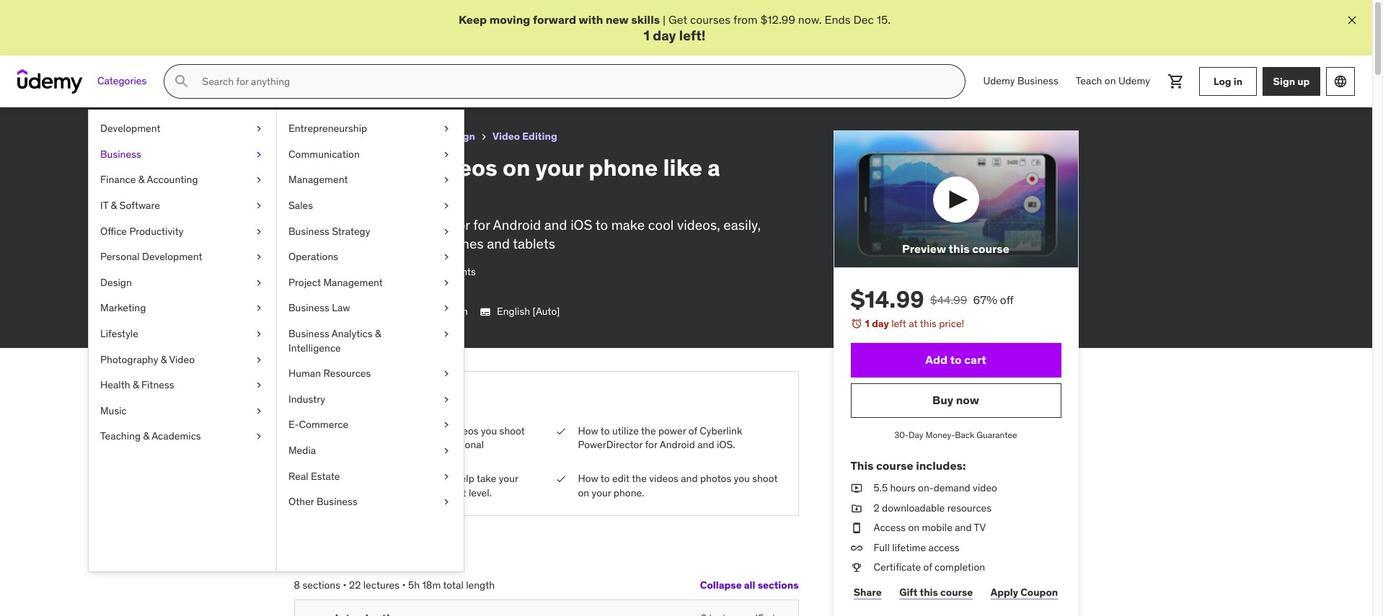 Task type: locate. For each thing, give the bounding box(es) containing it.
business up operations
[[289, 225, 330, 238]]

1 vertical spatial you
[[734, 473, 750, 486]]

1 vertical spatial phone
[[371, 439, 399, 452]]

0 horizontal spatial •
[[343, 579, 347, 592]]

access
[[929, 542, 960, 555]]

log
[[1214, 75, 1232, 88]]

1 horizontal spatial photography
[[294, 130, 356, 143]]

cyberlink up quickly,
[[321, 216, 379, 234]]

xsmall image inside business link
[[253, 148, 265, 162]]

1 horizontal spatial make
[[612, 216, 645, 234]]

timothy maxwell link
[[345, 285, 420, 298]]

0 horizontal spatial photos
[[397, 425, 428, 438]]

teach on udemy link
[[1068, 64, 1159, 99]]

1 vertical spatial the
[[632, 473, 647, 486]]

intelligence
[[289, 342, 341, 355]]

shoot inside how to edit the videos and photos you shoot on your phone.
[[753, 473, 778, 486]]

xsmall image inside design link
[[253, 276, 265, 290]]

xsmall image inside business law link
[[441, 302, 452, 316]]

english left closed captions image
[[435, 305, 468, 318]]

xsmall image for e-commerce
[[441, 419, 452, 433]]

1 horizontal spatial english
[[497, 305, 530, 318]]

a inside how to make photos and videos you shoot on your phone into a professional masterpiece.
[[421, 439, 427, 452]]

a
[[708, 153, 721, 183], [421, 439, 427, 452]]

2 udemy from the left
[[1119, 75, 1151, 88]]

0 horizontal spatial english
[[435, 305, 468, 318]]

xsmall image for music
[[253, 405, 265, 419]]

& up the fitness
[[161, 353, 167, 366]]

videos down the video design link
[[425, 153, 498, 183]]

sections inside dropdown button
[[758, 579, 799, 592]]

1 vertical spatial of
[[924, 562, 933, 575]]

edit up sales link
[[377, 153, 420, 183]]

guarantee
[[977, 430, 1018, 441]]

1 horizontal spatial design
[[442, 130, 476, 143]]

on
[[1105, 75, 1117, 88], [503, 153, 531, 183], [420, 235, 435, 253], [335, 439, 346, 452], [578, 487, 590, 500], [909, 522, 920, 535]]

updated
[[333, 305, 371, 318]]

to inside how to edit the videos and photos you shoot on your phone.
[[601, 473, 610, 486]]

business up intelligence
[[289, 328, 330, 341]]

xsmall image inside development link
[[253, 122, 265, 136]]

edit
[[377, 153, 420, 183], [613, 473, 630, 486]]

power
[[659, 425, 686, 438]]

xsmall image for other business
[[441, 496, 452, 510]]

sign up
[[1274, 75, 1311, 88]]

this right preview
[[949, 242, 970, 256]]

law
[[332, 302, 350, 315]]

business up finance
[[100, 148, 141, 161]]

0 horizontal spatial udemy
[[984, 75, 1016, 88]]

cyberlink up ios.
[[700, 425, 743, 438]]

make inside how to edit videos on your phone like a professional use cyberlink powerdirector for android and ios to make cool videos, easily, quickly, and cheaply on phones and tablets
[[612, 216, 645, 234]]

like
[[663, 153, 703, 183]]

development down categories dropdown button
[[100, 122, 161, 135]]

useful
[[363, 473, 391, 486]]

1 horizontal spatial udemy
[[1119, 75, 1151, 88]]

xsmall image for business strategy
[[441, 225, 452, 239]]

1 horizontal spatial shoot
[[753, 473, 778, 486]]

this for gift
[[920, 586, 939, 599]]

the down will
[[430, 487, 444, 500]]

this
[[851, 459, 874, 473]]

dec
[[854, 12, 874, 27]]

business for business
[[100, 148, 141, 161]]

1 horizontal spatial of
[[924, 562, 933, 575]]

masterpiece.
[[335, 453, 394, 466]]

how for professional
[[294, 153, 343, 183]]

day inside keep moving forward with new skills | get courses from $12.99 now. ends dec 15. 1 day left!
[[653, 27, 676, 44]]

video up resources
[[973, 482, 998, 495]]

0 horizontal spatial make
[[369, 425, 394, 438]]

sections right all
[[758, 579, 799, 592]]

other down masterpiece.
[[335, 473, 361, 486]]

1 horizontal spatial for
[[645, 439, 658, 452]]

other for other useful apps that will help take your video productions to the next level.
[[335, 473, 361, 486]]

certificate
[[874, 562, 921, 575]]

of down the full lifetime access
[[924, 562, 933, 575]]

you up the take
[[481, 425, 497, 438]]

course up 67%
[[973, 242, 1010, 256]]

your
[[536, 153, 584, 183], [349, 439, 368, 452], [499, 473, 518, 486], [592, 487, 611, 500]]

on right teach
[[1105, 75, 1117, 88]]

1 sections from the left
[[303, 579, 341, 592]]

cyberlink inside how to edit videos on your phone like a professional use cyberlink powerdirector for android and ios to make cool videos, easily, quickly, and cheaply on phones and tablets
[[321, 216, 379, 234]]

the right utilize
[[641, 425, 656, 438]]

operations
[[289, 250, 338, 263]]

1 horizontal spatial •
[[402, 579, 406, 592]]

0 horizontal spatial day
[[653, 27, 676, 44]]

xsmall image inside health & fitness link
[[253, 379, 265, 393]]

that
[[417, 473, 436, 486]]

design link
[[89, 270, 276, 296]]

timothy
[[345, 285, 382, 298]]

design left video editing
[[442, 130, 476, 143]]

you down ios.
[[734, 473, 750, 486]]

photography & video link up communication
[[294, 128, 395, 146]]

now
[[957, 394, 980, 408]]

0 horizontal spatial android
[[493, 216, 541, 234]]

english for english
[[435, 305, 468, 318]]

other down real
[[289, 496, 314, 509]]

course up the hours at bottom right
[[877, 459, 914, 473]]

1 horizontal spatial 1
[[865, 318, 870, 331]]

1 vertical spatial powerdirector
[[578, 439, 643, 452]]

your up masterpiece.
[[349, 439, 368, 452]]

xsmall image inside management link
[[441, 173, 452, 188]]

1 horizontal spatial photos
[[701, 473, 732, 486]]

0 vertical spatial photography
[[294, 130, 356, 143]]

xsmall image inside media link
[[441, 444, 452, 459]]

edit inside how to edit videos on your phone like a professional use cyberlink powerdirector for android and ios to make cool videos, easily, quickly, and cheaply on phones and tablets
[[377, 153, 420, 183]]

small image
[[312, 613, 326, 617]]

0 vertical spatial edit
[[377, 153, 420, 183]]

0 vertical spatial of
[[689, 425, 698, 438]]

videos down 'how to utilize the power of cyberlink powerdirector for android and ios.'
[[650, 473, 679, 486]]

0 horizontal spatial photography & video
[[100, 353, 195, 366]]

photos up "into"
[[397, 425, 428, 438]]

get
[[669, 12, 688, 27]]

xsmall image inside other business link
[[441, 496, 452, 510]]

$14.99
[[851, 285, 925, 315]]

industry
[[289, 393, 325, 406]]

to down that at the bottom of the page
[[418, 487, 427, 500]]

1 vertical spatial photography & video
[[100, 353, 195, 366]]

0 vertical spatial videos
[[425, 153, 498, 183]]

certificate of completion
[[874, 562, 986, 575]]

the inside how to edit the videos and photos you shoot on your phone.
[[632, 473, 647, 486]]

1 inside keep moving forward with new skills | get courses from $12.99 now. ends dec 15. 1 day left!
[[644, 27, 650, 44]]

1 horizontal spatial sections
[[758, 579, 799, 592]]

xsmall image inside real estate link
[[441, 470, 452, 484]]

to inside other useful apps that will help take your video productions to the next level.
[[418, 487, 427, 500]]

how inside 'how to utilize the power of cyberlink powerdirector for android and ios.'
[[578, 425, 599, 438]]

xsmall image for entrepreneurship
[[441, 122, 452, 136]]

android inside 'how to utilize the power of cyberlink powerdirector for android and ios.'
[[660, 439, 695, 452]]

1 vertical spatial a
[[421, 439, 427, 452]]

photos inside how to edit the videos and photos you shoot on your phone.
[[701, 473, 732, 486]]

tv
[[974, 522, 986, 535]]

Search for anything text field
[[199, 69, 948, 94]]

to for how to edit the videos and photos you shoot on your phone.
[[601, 473, 610, 486]]

0 horizontal spatial cyberlink
[[321, 216, 379, 234]]

total
[[443, 579, 464, 592]]

xsmall image inside 'entrepreneurship' link
[[441, 122, 452, 136]]

and left ios.
[[698, 439, 715, 452]]

xsmall image for management
[[441, 173, 452, 188]]

xsmall image inside lifestyle 'link'
[[253, 328, 265, 342]]

0 vertical spatial professional
[[294, 181, 431, 210]]

xsmall image for lifestyle
[[253, 328, 265, 342]]

xsmall image for industry
[[441, 393, 452, 407]]

& right 'teaching'
[[143, 430, 149, 443]]

(15 ratings)
[[365, 265, 414, 278]]

phones
[[439, 235, 484, 253]]

videos
[[425, 153, 498, 183], [449, 425, 479, 438], [650, 473, 679, 486]]

photography up health & fitness on the left bottom
[[100, 353, 158, 366]]

moving
[[490, 12, 531, 27]]

to up media link
[[358, 425, 367, 438]]

photography & video link up the fitness
[[89, 347, 276, 373]]

to up sales link
[[348, 153, 371, 183]]

|
[[663, 12, 666, 27]]

closed captions image
[[480, 307, 491, 318]]

0 horizontal spatial powerdirector
[[382, 216, 470, 234]]

to left the "cart"
[[951, 353, 962, 368]]

xsmall image for real estate
[[441, 470, 452, 484]]

edit inside how to edit the videos and photos you shoot on your phone.
[[613, 473, 630, 486]]

& right health
[[133, 379, 139, 392]]

maxwell
[[384, 285, 420, 298]]

1 vertical spatial videos
[[449, 425, 479, 438]]

the inside 'how to utilize the power of cyberlink powerdirector for android and ios.'
[[641, 425, 656, 438]]

0 vertical spatial design
[[442, 130, 476, 143]]

xsmall image for marketing
[[253, 302, 265, 316]]

xsmall image inside marketing link
[[253, 302, 265, 316]]

1 vertical spatial management
[[324, 276, 383, 289]]

xsmall image inside personal development link
[[253, 250, 265, 265]]

powerdirector inside how to edit videos on your phone like a professional use cyberlink powerdirector for android and ios to make cool videos, easily, quickly, and cheaply on phones and tablets
[[382, 216, 470, 234]]

android up the tablets
[[493, 216, 541, 234]]

a right "into"
[[421, 439, 427, 452]]

1 horizontal spatial you
[[734, 473, 750, 486]]

to
[[348, 153, 371, 183], [596, 216, 608, 234], [951, 353, 962, 368], [358, 425, 367, 438], [601, 425, 610, 438], [601, 473, 610, 486], [418, 487, 427, 500]]

and down 'how to utilize the power of cyberlink powerdirector for android and ios.'
[[681, 473, 698, 486]]

the up phone.
[[632, 473, 647, 486]]

videos up help
[[449, 425, 479, 438]]

0 vertical spatial 1
[[644, 27, 650, 44]]

$44.99
[[931, 293, 968, 308]]

day
[[653, 27, 676, 44], [872, 318, 889, 331]]

2 vertical spatial videos
[[650, 473, 679, 486]]

xsmall image inside project management "link"
[[441, 276, 452, 290]]

0 vertical spatial for
[[473, 216, 490, 234]]

how to utilize the power of cyberlink powerdirector for android and ios.
[[578, 425, 743, 452]]

& down 1/2022
[[375, 328, 381, 341]]

on up 161
[[420, 235, 435, 253]]

0 vertical spatial this
[[949, 242, 970, 256]]

course inside preview this course button
[[973, 242, 1010, 256]]

1 horizontal spatial edit
[[613, 473, 630, 486]]

length
[[466, 579, 495, 592]]

$12.99
[[761, 12, 796, 27]]

android down power
[[660, 439, 695, 452]]

video down estate
[[335, 487, 360, 500]]

professional up help
[[429, 439, 484, 452]]

2 downloadable resources
[[874, 502, 992, 515]]

how for on
[[578, 473, 599, 486]]

0 horizontal spatial a
[[421, 439, 427, 452]]

marketing link
[[89, 296, 276, 322]]

categories button
[[89, 64, 155, 99]]

course inside the gift this course link
[[941, 586, 974, 599]]

your right the take
[[499, 473, 518, 486]]

office productivity
[[100, 225, 184, 238]]

make left cool
[[612, 216, 645, 234]]

xsmall image inside teaching & academics link
[[253, 430, 265, 444]]

xsmall image for health & fitness
[[253, 379, 265, 393]]

161
[[420, 265, 434, 278]]

for
[[473, 216, 490, 234], [645, 439, 658, 452]]

0 horizontal spatial photography & video link
[[89, 347, 276, 373]]

powerdirector down utilize
[[578, 439, 643, 452]]

1 vertical spatial professional
[[429, 439, 484, 452]]

how to edit the videos and photos you shoot on your phone.
[[578, 473, 778, 500]]

other inside other useful apps that will help take your video productions to the next level.
[[335, 473, 361, 486]]

1 vertical spatial for
[[645, 439, 658, 452]]

xsmall image inside business strategy link
[[441, 225, 452, 239]]

to down 'how to utilize the power of cyberlink powerdirector for android and ios.'
[[601, 473, 610, 486]]

video inside other useful apps that will help take your video productions to the next level.
[[335, 487, 360, 500]]

your inside how to edit the videos and photos you shoot on your phone.
[[592, 487, 611, 500]]

to right ios
[[596, 216, 608, 234]]

photography & video up health & fitness on the left bottom
[[100, 353, 195, 366]]

1 down skills at the top left
[[644, 27, 650, 44]]

day down |
[[653, 27, 676, 44]]

udemy business
[[984, 75, 1059, 88]]

xsmall image for personal development
[[253, 250, 265, 265]]

lectures
[[363, 579, 400, 592]]

shoot
[[500, 425, 525, 438], [753, 473, 778, 486]]

the for utilize
[[641, 425, 656, 438]]

4.6
[[294, 265, 309, 278]]

how for android
[[578, 425, 599, 438]]

0 vertical spatial cyberlink
[[321, 216, 379, 234]]

0 vertical spatial android
[[493, 216, 541, 234]]

photos down ios.
[[701, 473, 732, 486]]

health & fitness link
[[89, 373, 276, 399]]

xsmall image inside sales link
[[441, 199, 452, 213]]

1 horizontal spatial a
[[708, 153, 721, 183]]

0 horizontal spatial photography
[[100, 353, 158, 366]]

to left utilize
[[601, 425, 610, 438]]

& for teaching & academics link
[[143, 430, 149, 443]]

business inside 'link'
[[1018, 75, 1059, 88]]

0 horizontal spatial other
[[289, 496, 314, 509]]

& right 'it'
[[111, 199, 117, 212]]

make up media link
[[369, 425, 394, 438]]

business down created
[[289, 302, 330, 315]]

buy now
[[933, 394, 980, 408]]

this right at
[[920, 318, 937, 331]]

course down completion
[[941, 586, 974, 599]]

0 horizontal spatial phone
[[371, 439, 399, 452]]

30-day money-back guarantee
[[895, 430, 1018, 441]]

to inside button
[[951, 353, 962, 368]]

sales link
[[277, 193, 464, 219]]

1 horizontal spatial android
[[660, 439, 695, 452]]

photography & video up communication
[[294, 130, 395, 143]]

for up how to edit the videos and photos you shoot on your phone.
[[645, 439, 658, 452]]

1 vertical spatial android
[[660, 439, 695, 452]]

0 horizontal spatial edit
[[377, 153, 420, 183]]

0 horizontal spatial for
[[473, 216, 490, 234]]

cyberlink
[[321, 216, 379, 234], [700, 425, 743, 438]]

1 horizontal spatial cyberlink
[[700, 425, 743, 438]]

development down office productivity link
[[142, 250, 202, 263]]

sections right 8
[[303, 579, 341, 592]]

ratings)
[[380, 265, 414, 278]]

1 horizontal spatial phone
[[589, 153, 658, 183]]

help
[[455, 473, 475, 486]]

left!
[[679, 27, 706, 44]]

xsmall image for photography & video
[[253, 353, 265, 367]]

0 vertical spatial photography & video link
[[294, 128, 395, 146]]

business analytics & intelligence link
[[277, 322, 464, 362]]

2 sections from the left
[[758, 579, 799, 592]]

xsmall image inside office productivity link
[[253, 225, 265, 239]]

1 vertical spatial this
[[920, 318, 937, 331]]

office productivity link
[[89, 219, 276, 245]]

0 vertical spatial make
[[612, 216, 645, 234]]

your down editing
[[536, 153, 584, 183]]

on inside how to edit the videos and photos you shoot on your phone.
[[578, 487, 590, 500]]

finance
[[100, 173, 136, 186]]

0 vertical spatial photos
[[397, 425, 428, 438]]

0 vertical spatial you
[[481, 425, 497, 438]]

0 vertical spatial day
[[653, 27, 676, 44]]

professional
[[294, 181, 431, 210], [429, 439, 484, 452]]

to inside 'how to utilize the power of cyberlink powerdirector for android and ios.'
[[601, 425, 610, 438]]

your inside how to make photos and videos you shoot on your phone into a professional masterpiece.
[[349, 439, 368, 452]]

to inside how to make photos and videos you shoot on your phone into a professional masterpiece.
[[358, 425, 367, 438]]

0 vertical spatial development
[[100, 122, 161, 135]]

development
[[100, 122, 161, 135], [142, 250, 202, 263]]

xsmall image for project management
[[441, 276, 452, 290]]

english right closed captions image
[[497, 305, 530, 318]]

and down learn
[[430, 425, 447, 438]]

1 horizontal spatial photography & video
[[294, 130, 395, 143]]

xsmall image for communication
[[441, 148, 452, 162]]

estate
[[311, 470, 340, 483]]

xsmall image inside music link
[[253, 405, 265, 419]]

edit up phone.
[[613, 473, 630, 486]]

xsmall image for design
[[253, 276, 265, 290]]

professional up business strategy link
[[294, 181, 431, 210]]

0 vertical spatial phone
[[589, 153, 658, 183]]

this right gift
[[920, 586, 939, 599]]

how inside how to make photos and videos you shoot on your phone into a professional masterpiece.
[[335, 425, 355, 438]]

how inside how to edit the videos and photos you shoot on your phone.
[[578, 473, 599, 486]]

1 udemy from the left
[[984, 75, 1016, 88]]

xsmall image inside it & software link
[[253, 199, 265, 213]]

a right like in the top of the page
[[708, 153, 721, 183]]

how for your
[[335, 425, 355, 438]]

1 right alarm icon
[[865, 318, 870, 331]]

design inside design link
[[100, 276, 132, 289]]

and inside how to make photos and videos you shoot on your phone into a professional masterpiece.
[[430, 425, 447, 438]]

xsmall image for finance & accounting
[[253, 173, 265, 188]]

xsmall image
[[253, 122, 265, 136], [441, 122, 452, 136], [441, 173, 452, 188], [253, 199, 265, 213], [441, 199, 452, 213], [253, 225, 265, 239], [441, 225, 452, 239], [441, 276, 452, 290], [253, 328, 265, 342], [253, 353, 265, 367], [441, 367, 452, 381], [253, 379, 265, 393], [253, 405, 265, 419], [441, 419, 452, 433], [555, 425, 567, 439], [555, 473, 567, 487], [851, 482, 863, 496], [441, 496, 452, 510], [851, 502, 863, 516], [851, 522, 863, 536], [851, 542, 863, 556]]

xsmall image for media
[[441, 444, 452, 459]]

1 horizontal spatial powerdirector
[[578, 439, 643, 452]]

0 vertical spatial the
[[641, 425, 656, 438]]

add
[[926, 353, 948, 368]]

& for the bottommost photography & video link
[[161, 353, 167, 366]]

this inside button
[[949, 242, 970, 256]]

• left 5h 18m
[[402, 579, 406, 592]]

0 vertical spatial course
[[973, 242, 1010, 256]]

preview this course button
[[834, 131, 1079, 269]]

business left teach
[[1018, 75, 1059, 88]]

add to cart
[[926, 353, 987, 368]]

& for health & fitness link
[[133, 379, 139, 392]]

the inside other useful apps that will help take your video productions to the next level.
[[430, 487, 444, 500]]

2 vertical spatial the
[[430, 487, 444, 500]]

close image
[[1346, 13, 1360, 27]]

for up phones
[[473, 216, 490, 234]]

your left phone.
[[592, 487, 611, 500]]

1 vertical spatial design
[[100, 276, 132, 289]]

phone left like in the top of the page
[[589, 153, 658, 183]]

0 vertical spatial other
[[335, 473, 361, 486]]

0 vertical spatial a
[[708, 153, 721, 183]]

on left phone.
[[578, 487, 590, 500]]

1 horizontal spatial other
[[335, 473, 361, 486]]

1 vertical spatial cyberlink
[[700, 425, 743, 438]]

xsmall image inside photography & video link
[[253, 353, 265, 367]]

0 horizontal spatial video
[[335, 487, 360, 500]]

0 horizontal spatial of
[[689, 425, 698, 438]]

xsmall image inside human resources link
[[441, 367, 452, 381]]

1 vertical spatial photos
[[701, 473, 732, 486]]

0 horizontal spatial shoot
[[500, 425, 525, 438]]

of inside 'how to utilize the power of cyberlink powerdirector for android and ios.'
[[689, 425, 698, 438]]

on down commerce on the left
[[335, 439, 346, 452]]

xsmall image for teaching & academics
[[253, 430, 265, 444]]

1 english from the left
[[435, 305, 468, 318]]

1 vertical spatial 1
[[865, 318, 870, 331]]

powerdirector up cheaply
[[382, 216, 470, 234]]

xsmall image inside the operations link
[[441, 250, 452, 265]]

xsmall image inside communication link
[[441, 148, 452, 162]]

& right finance
[[138, 173, 145, 186]]

0 horizontal spatial you
[[481, 425, 497, 438]]

of right power
[[689, 425, 698, 438]]

created
[[294, 285, 330, 298]]

2 vertical spatial course
[[941, 586, 974, 599]]

apply coupon
[[991, 586, 1059, 599]]

your inside other useful apps that will help take your video productions to the next level.
[[499, 473, 518, 486]]

day left left
[[872, 318, 889, 331]]

xsmall image inside 'e-commerce' link
[[441, 419, 452, 433]]

2 english from the left
[[497, 305, 530, 318]]

• left 22 at the left of page
[[343, 579, 347, 592]]

0 horizontal spatial sections
[[303, 579, 341, 592]]

photography & video link
[[294, 128, 395, 146], [89, 347, 276, 373]]

photography & video
[[294, 130, 395, 143], [100, 353, 195, 366]]

xsmall image
[[478, 131, 490, 143], [253, 148, 265, 162], [441, 148, 452, 162], [253, 173, 265, 188], [253, 250, 265, 265], [441, 250, 452, 265], [253, 276, 265, 290], [253, 302, 265, 316], [441, 302, 452, 316], [294, 307, 306, 318], [441, 328, 452, 342], [441, 393, 452, 407], [312, 425, 324, 439], [253, 430, 265, 444], [441, 444, 452, 459], [441, 470, 452, 484], [312, 473, 324, 487], [851, 562, 863, 576]]

xsmall image inside industry link
[[441, 393, 452, 407]]

1 horizontal spatial day
[[872, 318, 889, 331]]

0 vertical spatial shoot
[[500, 425, 525, 438]]

2 vertical spatial this
[[920, 586, 939, 599]]

1 vertical spatial course
[[877, 459, 914, 473]]

sign up link
[[1263, 67, 1321, 96]]

it
[[100, 199, 108, 212]]

xsmall image inside finance & accounting link
[[253, 173, 265, 188]]

photography up communication
[[294, 130, 356, 143]]

how inside how to edit videos on your phone like a professional use cyberlink powerdirector for android and ios to make cool videos, easily, quickly, and cheaply on phones and tablets
[[294, 153, 343, 183]]

5.5
[[874, 482, 888, 495]]

& up communication
[[359, 130, 365, 143]]

1 vertical spatial shoot
[[753, 473, 778, 486]]

1 vertical spatial make
[[369, 425, 394, 438]]

1 vertical spatial day
[[872, 318, 889, 331]]

1 vertical spatial edit
[[613, 473, 630, 486]]

design down personal
[[100, 276, 132, 289]]

1 • from the left
[[343, 579, 347, 592]]

business inside "business analytics & intelligence"
[[289, 328, 330, 341]]

phone down 'e-commerce' link in the left bottom of the page
[[371, 439, 399, 452]]

business down estate
[[317, 496, 358, 509]]

easily,
[[724, 216, 761, 234]]

0 horizontal spatial design
[[100, 276, 132, 289]]

xsmall image inside business analytics & intelligence link
[[441, 328, 452, 342]]

e-
[[289, 419, 299, 432]]

includes:
[[916, 459, 966, 473]]

xsmall image for development
[[253, 122, 265, 136]]



Task type: vqa. For each thing, say whether or not it's contained in the screenshot.
rightmost THE YOU
yes



Task type: describe. For each thing, give the bounding box(es) containing it.
on-
[[918, 482, 934, 495]]

course for preview this course
[[973, 242, 1010, 256]]

project management
[[289, 276, 383, 289]]

phone inside how to edit videos on your phone like a professional use cyberlink powerdirector for android and ios to make cool videos, easily, quickly, and cheaply on phones and tablets
[[589, 153, 658, 183]]

for inside how to edit videos on your phone like a professional use cyberlink powerdirector for android and ios to make cool videos, easily, quickly, and cheaply on phones and tablets
[[473, 216, 490, 234]]

created by timothy maxwell
[[294, 285, 420, 298]]

$14.99 $44.99 67% off
[[851, 285, 1014, 315]]

marketing
[[100, 302, 146, 315]]

office
[[100, 225, 127, 238]]

this for preview
[[949, 242, 970, 256]]

161 students
[[420, 265, 476, 278]]

ios
[[571, 216, 593, 234]]

xsmall image for business law
[[441, 302, 452, 316]]

to for how to make photos and videos you shoot on your phone into a professional masterpiece.
[[358, 425, 367, 438]]

cheaply
[[369, 235, 417, 253]]

1 horizontal spatial photography & video link
[[294, 128, 395, 146]]

hours
[[891, 482, 916, 495]]

video design
[[412, 130, 476, 143]]

udemy image
[[17, 69, 83, 94]]

choose a language image
[[1334, 74, 1348, 89]]

business for business strategy
[[289, 225, 330, 238]]

sign
[[1274, 75, 1296, 88]]

and inside how to edit the videos and photos you shoot on your phone.
[[681, 473, 698, 486]]

teaching
[[100, 430, 141, 443]]

english for english [auto]
[[497, 305, 530, 318]]

teach on udemy
[[1076, 75, 1151, 88]]

(15
[[365, 265, 378, 278]]

8
[[294, 579, 300, 592]]

& for finance & accounting link
[[138, 173, 145, 186]]

business strategy link
[[277, 219, 464, 245]]

accounting
[[147, 173, 198, 186]]

keep
[[459, 12, 487, 27]]

project management link
[[277, 270, 464, 296]]

all
[[744, 579, 756, 592]]

0 vertical spatial management
[[289, 173, 348, 186]]

0 vertical spatial photography & video
[[294, 130, 395, 143]]

android inside how to edit videos on your phone like a professional use cyberlink powerdirector for android and ios to make cool videos, easily, quickly, and cheaply on phones and tablets
[[493, 216, 541, 234]]

for inside 'how to utilize the power of cyberlink powerdirector for android and ios.'
[[645, 439, 658, 452]]

project
[[289, 276, 321, 289]]

finance & accounting
[[100, 173, 198, 186]]

other for other business
[[289, 496, 314, 509]]

to for how to utilize the power of cyberlink powerdirector for android and ios.
[[601, 425, 610, 438]]

edit for videos
[[377, 153, 420, 183]]

edit for the
[[613, 473, 630, 486]]

alarm image
[[851, 318, 863, 330]]

collapse all sections button
[[700, 572, 799, 601]]

1 vertical spatial development
[[142, 250, 202, 263]]

1 vertical spatial photography & video link
[[89, 347, 276, 373]]

health
[[100, 379, 130, 392]]

to for how to edit videos on your phone like a professional use cyberlink powerdirector for android and ios to make cool videos, easily, quickly, and cheaply on phones and tablets
[[348, 153, 371, 183]]

powerdirector inside 'how to utilize the power of cyberlink powerdirector for android and ios.'
[[578, 439, 643, 452]]

business for business law
[[289, 302, 330, 315]]

1 horizontal spatial video
[[973, 482, 998, 495]]

industry link
[[277, 387, 464, 413]]

business for business analytics & intelligence
[[289, 328, 330, 341]]

take
[[477, 473, 497, 486]]

on inside how to make photos and videos you shoot on your phone into a professional masterpiece.
[[335, 439, 346, 452]]

xsmall image for business
[[253, 148, 265, 162]]

and up (15
[[343, 235, 366, 253]]

and left the tablets
[[487, 235, 510, 253]]

business analytics & intelligence
[[289, 328, 381, 355]]

and inside 'how to utilize the power of cyberlink powerdirector for android and ios.'
[[698, 439, 715, 452]]

xsmall image for operations
[[441, 250, 452, 265]]

collapse all sections
[[700, 579, 799, 592]]

add to cart button
[[851, 343, 1062, 378]]

design inside the video design link
[[442, 130, 476, 143]]

make inside how to make photos and videos you shoot on your phone into a professional masterpiece.
[[369, 425, 394, 438]]

xsmall image for human resources
[[441, 367, 452, 381]]

videos,
[[677, 216, 721, 234]]

udemy business link
[[975, 64, 1068, 99]]

back
[[955, 430, 975, 441]]

videos inside how to edit videos on your phone like a professional use cyberlink powerdirector for android and ios to make cool videos, easily, quickly, and cheaply on phones and tablets
[[425, 153, 498, 183]]

shoot inside how to make photos and videos you shoot on your phone into a professional masterpiece.
[[500, 425, 525, 438]]

videos inside how to edit the videos and photos you shoot on your phone.
[[650, 473, 679, 486]]

xsmall image for sales
[[441, 199, 452, 213]]

2
[[874, 502, 880, 515]]

phone inside how to make photos and videos you shoot on your phone into a professional masterpiece.
[[371, 439, 399, 452]]

videos inside how to make photos and videos you shoot on your phone into a professional masterpiece.
[[449, 425, 479, 438]]

share button
[[851, 579, 885, 607]]

professional inside how to edit videos on your phone like a professional use cyberlink powerdirector for android and ios to make cool videos, easily, quickly, and cheaply on phones and tablets
[[294, 181, 431, 210]]

resources
[[948, 502, 992, 515]]

xsmall image for business analytics & intelligence
[[441, 328, 452, 342]]

it & software link
[[89, 193, 276, 219]]

professional inside how to make photos and videos you shoot on your phone into a professional masterpiece.
[[429, 439, 484, 452]]

health & fitness
[[100, 379, 174, 392]]

teaching & academics link
[[89, 424, 276, 450]]

money-
[[926, 430, 955, 441]]

management inside "link"
[[324, 276, 383, 289]]

lifetime
[[893, 542, 927, 555]]

you inside how to edit the videos and photos you shoot on your phone.
[[734, 473, 750, 486]]

human resources
[[289, 367, 371, 380]]

tablets
[[513, 235, 556, 253]]

what
[[312, 388, 356, 410]]

demand
[[934, 482, 971, 495]]

media
[[289, 444, 316, 457]]

apply
[[991, 586, 1019, 599]]

preview this course
[[903, 242, 1010, 256]]

15.
[[877, 12, 891, 27]]

new
[[606, 12, 629, 27]]

day
[[909, 430, 924, 441]]

forward
[[533, 12, 576, 27]]

and left ios
[[545, 216, 567, 234]]

shopping cart with 0 items image
[[1168, 73, 1185, 90]]

& for it & software link
[[111, 199, 117, 212]]

skills
[[632, 12, 660, 27]]

level.
[[469, 487, 492, 500]]

2 • from the left
[[402, 579, 406, 592]]

music link
[[89, 399, 276, 424]]

1 vertical spatial photography
[[100, 353, 158, 366]]

fitness
[[141, 379, 174, 392]]

cyberlink inside 'how to utilize the power of cyberlink powerdirector for android and ios.'
[[700, 425, 743, 438]]

full lifetime access
[[874, 542, 960, 555]]

completion
[[935, 562, 986, 575]]

on down video editing link
[[503, 153, 531, 183]]

by
[[333, 285, 343, 298]]

to for add to cart
[[951, 353, 962, 368]]

with
[[579, 12, 603, 27]]

lifestyle
[[100, 328, 138, 341]]

what you'll learn
[[312, 388, 449, 410]]

finance & accounting link
[[89, 168, 276, 193]]

personal development link
[[89, 245, 276, 270]]

and left tv at the bottom of page
[[955, 522, 972, 535]]

development link
[[89, 116, 276, 142]]

utilize
[[613, 425, 639, 438]]

the for edit
[[632, 473, 647, 486]]

music
[[100, 405, 127, 418]]

communication
[[289, 148, 360, 161]]

gift
[[900, 586, 918, 599]]

xsmall image for office productivity
[[253, 225, 265, 239]]

editing
[[523, 130, 558, 143]]

video editing link
[[493, 128, 558, 146]]

5h 18m
[[408, 579, 441, 592]]

other business link
[[277, 490, 464, 516]]

price!
[[940, 318, 965, 331]]

keep moving forward with new skills | get courses from $12.99 now. ends dec 15. 1 day left!
[[459, 12, 891, 44]]

on down downloadable at bottom
[[909, 522, 920, 535]]

video design link
[[412, 128, 476, 146]]

submit search image
[[173, 73, 191, 90]]

& inside "business analytics & intelligence"
[[375, 328, 381, 341]]

on inside 'link'
[[1105, 75, 1117, 88]]

your inside how to edit videos on your phone like a professional use cyberlink powerdirector for android and ios to make cool videos, easily, quickly, and cheaply on phones and tablets
[[536, 153, 584, 183]]

a inside how to edit videos on your phone like a professional use cyberlink powerdirector for android and ios to make cool videos, easily, quickly, and cheaply on phones and tablets
[[708, 153, 721, 183]]

phone.
[[614, 487, 645, 500]]

real estate
[[289, 470, 340, 483]]

you inside how to make photos and videos you shoot on your phone into a professional masterpiece.
[[481, 425, 497, 438]]

downloadable
[[882, 502, 945, 515]]

at
[[909, 318, 918, 331]]

xsmall image for it & software
[[253, 199, 265, 213]]

communication link
[[277, 142, 464, 168]]

entrepreneurship link
[[277, 116, 464, 142]]

photos inside how to make photos and videos you shoot on your phone into a professional masterpiece.
[[397, 425, 428, 438]]

course for gift this course
[[941, 586, 974, 599]]

this course includes:
[[851, 459, 966, 473]]



